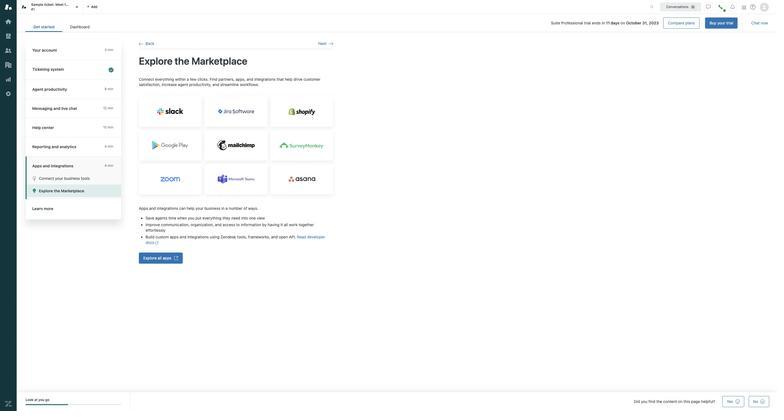 Task type: describe. For each thing, give the bounding box(es) containing it.
tools,
[[237, 235, 247, 239]]

chat
[[69, 106, 77, 111]]

help inside connect everything within a few clicks. find partners, apps, and integrations that help drive customer satisfaction, increase agent productivity, and streamline workflows.
[[285, 77, 293, 82]]

integrations inside heading
[[51, 164, 73, 168]]

chat
[[751, 21, 760, 25]]

started
[[41, 24, 55, 29]]

effortlessly
[[146, 228, 166, 233]]

tools
[[81, 176, 90, 181]]

into
[[241, 216, 248, 221]]

go
[[45, 398, 49, 402]]

help
[[32, 125, 41, 130]]

messaging
[[32, 106, 52, 111]]

the inside sample ticket: meet the ticket #1
[[65, 3, 70, 7]]

read developer docs
[[146, 235, 325, 245]]

3
[[105, 48, 107, 52]]

business inside button
[[64, 176, 80, 181]]

live
[[61, 106, 68, 111]]

increase
[[162, 82, 177, 87]]

need
[[231, 216, 240, 221]]

satisfaction,
[[139, 82, 161, 87]]

the inside content-title region
[[175, 55, 189, 67]]

all inside the 'save agents time when you put everything they need into one view improve communication, organization, and access to information by having it all work together effortlessly'
[[284, 223, 288, 227]]

tab list containing get started
[[26, 22, 97, 32]]

customers image
[[5, 47, 12, 54]]

trial for your
[[726, 21, 733, 25]]

and down "communication,"
[[180, 235, 186, 239]]

integrations up time
[[157, 206, 178, 211]]

main element
[[0, 0, 17, 411]]

october
[[626, 21, 641, 25]]

customer
[[303, 77, 320, 82]]

sample ticket: meet the ticket #1
[[31, 3, 80, 11]]

and left analytics
[[52, 144, 59, 149]]

min for reporting and analytics
[[108, 144, 113, 149]]

plans
[[685, 21, 695, 25]]

conversations
[[666, 5, 689, 9]]

connect for connect everything within a few clicks. find partners, apps, and integrations that help drive customer satisfaction, increase agent productivity, and streamline workflows.
[[139, 77, 154, 82]]

can
[[179, 206, 186, 211]]

chat now
[[751, 21, 768, 25]]

agent
[[178, 82, 188, 87]]

this
[[684, 399, 690, 404]]

region containing connect everything within a few clicks. find partners, apps, and integrations that help drive customer satisfaction, increase agent productivity, and streamline workflows.
[[139, 77, 333, 264]]

center
[[42, 125, 54, 130]]

31,
[[642, 21, 648, 25]]

next
[[318, 41, 327, 46]]

agents
[[155, 216, 167, 221]]

apps for all
[[163, 256, 172, 261]]

buy your trial button
[[705, 17, 738, 29]]

explore inside content-title region
[[139, 55, 173, 67]]

productivity,
[[189, 82, 211, 87]]

(opens in a new tab) image
[[154, 241, 159, 245]]

your account
[[32, 48, 57, 52]]

#1
[[31, 7, 35, 11]]

a inside connect everything within a few clicks. find partners, apps, and integrations that help drive customer satisfaction, increase agent productivity, and streamline workflows.
[[187, 77, 189, 82]]

your for connect
[[55, 176, 63, 181]]

few
[[190, 77, 196, 82]]

explore the marketplace button
[[27, 185, 121, 197]]

button displays agent's chat status as invisible. image
[[706, 5, 711, 9]]

min for your account
[[108, 48, 113, 52]]

system
[[50, 67, 64, 72]]

content-title region
[[139, 55, 333, 68]]

apps,
[[236, 77, 246, 82]]

frameworks,
[[248, 235, 270, 239]]

the right find
[[656, 399, 662, 404]]

one
[[249, 216, 256, 221]]

suite
[[551, 21, 560, 25]]

your for buy
[[718, 21, 725, 25]]

put
[[195, 216, 201, 221]]

min for agent productivity
[[108, 87, 113, 91]]

compare plans
[[668, 21, 695, 25]]

number
[[229, 206, 242, 211]]

and up workflows.
[[247, 77, 253, 82]]

explore inside region
[[143, 256, 157, 261]]

0 horizontal spatial in
[[221, 206, 225, 211]]

your
[[32, 48, 41, 52]]

8 min
[[105, 87, 113, 91]]

12 min
[[103, 106, 113, 110]]

yes
[[727, 399, 733, 404]]

get started image
[[5, 18, 12, 25]]

2023
[[649, 21, 659, 25]]

ticketing system
[[32, 67, 64, 72]]

back button
[[139, 41, 154, 46]]

of
[[244, 206, 247, 211]]

developer
[[307, 235, 325, 239]]

progress-bar progress bar
[[26, 404, 121, 406]]

compare plans button
[[663, 17, 700, 29]]

trial for professional
[[584, 21, 591, 25]]

did
[[634, 399, 640, 404]]

compare
[[668, 21, 684, 25]]

apps and integrations
[[32, 164, 73, 168]]

1 vertical spatial on
[[678, 399, 683, 404]]

it
[[281, 223, 283, 227]]

ticketing
[[32, 67, 50, 72]]

explore the marketplace inside button
[[39, 189, 84, 193]]

explore all apps button
[[139, 253, 183, 264]]

explore the marketplace inside content-title region
[[139, 55, 247, 67]]

and up save
[[149, 206, 156, 211]]

get help image
[[750, 4, 755, 9]]

together
[[299, 223, 314, 227]]

integrations down organization,
[[187, 235, 209, 239]]

marketplace inside content-title region
[[191, 55, 247, 67]]

chat now button
[[747, 17, 773, 29]]

and inside the 'save agents time when you put everything they need into one view improve communication, organization, and access to information by having it all work together effortlessly'
[[215, 223, 222, 227]]

open
[[279, 235, 288, 239]]

content
[[663, 399, 677, 404]]

tabs tab list
[[17, 0, 644, 14]]

by
[[262, 223, 267, 227]]

agent productivity
[[32, 87, 67, 92]]

min for help center
[[108, 125, 113, 129]]

close image
[[74, 4, 80, 10]]

2 vertical spatial your
[[195, 206, 203, 211]]

days
[[611, 21, 620, 25]]

api.
[[289, 235, 296, 239]]

docs
[[146, 240, 154, 245]]

views image
[[5, 32, 12, 40]]

learn more
[[32, 206, 53, 211]]

October 31, 2023 text field
[[626, 21, 659, 25]]

business inside region
[[204, 206, 220, 211]]

all inside explore all apps button
[[158, 256, 162, 261]]



Task type: locate. For each thing, give the bounding box(es) containing it.
explore down docs
[[143, 256, 157, 261]]

tab containing sample ticket: meet the ticket
[[17, 0, 83, 14]]

a
[[187, 77, 189, 82], [226, 206, 228, 211]]

0 horizontal spatial trial
[[584, 21, 591, 25]]

apps and integrations heading
[[26, 157, 121, 172]]

in up they at the left bottom
[[221, 206, 225, 211]]

1 vertical spatial all
[[158, 256, 162, 261]]

0 vertical spatial 4 min
[[105, 144, 113, 149]]

1 vertical spatial 4 min
[[105, 164, 113, 168]]

connect inside connect everything within a few clicks. find partners, apps, and integrations that help drive customer satisfaction, increase agent productivity, and streamline workflows.
[[139, 77, 154, 82]]

admin image
[[5, 90, 12, 97]]

apps down the reporting
[[32, 164, 42, 168]]

when
[[177, 216, 187, 221]]

10 min
[[103, 125, 113, 129]]

0 vertical spatial apps
[[170, 235, 179, 239]]

1 4 min from the top
[[105, 144, 113, 149]]

4 for apps and integrations
[[105, 164, 107, 168]]

all right it
[[284, 223, 288, 227]]

your up put
[[195, 206, 203, 211]]

0 horizontal spatial everything
[[155, 77, 174, 82]]

help right "can"
[[187, 206, 194, 211]]

streamline
[[220, 82, 239, 87]]

trial inside button
[[726, 21, 733, 25]]

integrations up connect your business tools
[[51, 164, 73, 168]]

read developer docs link
[[146, 235, 325, 245]]

1 horizontal spatial you
[[188, 216, 194, 221]]

1 vertical spatial a
[[226, 206, 228, 211]]

zendesk products image
[[742, 5, 746, 9]]

access
[[223, 223, 235, 227]]

connect
[[139, 77, 154, 82], [39, 176, 54, 181]]

1 horizontal spatial marketplace
[[191, 55, 247, 67]]

2 trial from the left
[[726, 21, 733, 25]]

explore up more
[[39, 189, 53, 193]]

apps inside region
[[139, 206, 148, 211]]

0 horizontal spatial your
[[55, 176, 63, 181]]

buy your trial
[[710, 21, 733, 25]]

account
[[42, 48, 57, 52]]

0 horizontal spatial all
[[158, 256, 162, 261]]

communication,
[[161, 223, 190, 227]]

conversations button
[[660, 2, 701, 11]]

explore down 'back' on the top left of page
[[139, 55, 173, 67]]

reporting
[[32, 144, 51, 149]]

apps up save
[[139, 206, 148, 211]]

marketplace down connect your business tools button
[[61, 189, 84, 193]]

1 horizontal spatial everything
[[202, 216, 221, 221]]

the
[[65, 3, 70, 7], [175, 55, 189, 67], [54, 189, 60, 193], [656, 399, 662, 404]]

1 vertical spatial your
[[55, 176, 63, 181]]

and down find
[[213, 82, 219, 87]]

marketplace up find
[[191, 55, 247, 67]]

a left few on the top
[[187, 77, 189, 82]]

explore the marketplace
[[139, 55, 247, 67], [39, 189, 84, 193]]

0 vertical spatial 4
[[105, 144, 107, 149]]

on inside section
[[621, 21, 625, 25]]

workflows.
[[240, 82, 259, 87]]

0 vertical spatial connect
[[139, 77, 154, 82]]

0 vertical spatial apps
[[32, 164, 42, 168]]

organization,
[[191, 223, 214, 227]]

0 horizontal spatial a
[[187, 77, 189, 82]]

4 inside apps and integrations heading
[[105, 164, 107, 168]]

the down connect your business tools
[[54, 189, 60, 193]]

0 vertical spatial your
[[718, 21, 725, 25]]

everything inside connect everything within a few clicks. find partners, apps, and integrations that help drive customer satisfaction, increase agent productivity, and streamline workflows.
[[155, 77, 174, 82]]

ticketing system button
[[26, 60, 120, 80]]

tab list
[[26, 22, 97, 32]]

notifications image
[[730, 5, 735, 9]]

progress bar image
[[26, 404, 68, 406]]

0 vertical spatial on
[[621, 21, 625, 25]]

1 horizontal spatial a
[[226, 206, 228, 211]]

4 min for analytics
[[105, 144, 113, 149]]

everything up increase
[[155, 77, 174, 82]]

zendesk support image
[[5, 4, 12, 11]]

you right 'did'
[[641, 399, 647, 404]]

apps
[[32, 164, 42, 168], [139, 206, 148, 211]]

section containing suite professional trial ends in
[[102, 17, 738, 29]]

1 vertical spatial business
[[204, 206, 220, 211]]

4 for reporting and analytics
[[105, 144, 107, 149]]

2 min from the top
[[108, 87, 113, 91]]

4 min inside apps and integrations heading
[[105, 164, 113, 168]]

and down the reporting
[[43, 164, 50, 168]]

buy
[[710, 21, 716, 25]]

integrations left that
[[254, 77, 276, 82]]

drive
[[294, 77, 302, 82]]

1 vertical spatial 4
[[105, 164, 107, 168]]

apps inside apps and integrations heading
[[32, 164, 42, 168]]

4 min for integrations
[[105, 164, 113, 168]]

find
[[210, 77, 217, 82]]

2 horizontal spatial you
[[641, 399, 647, 404]]

learn
[[32, 206, 43, 211]]

0 horizontal spatial on
[[621, 21, 625, 25]]

integrations inside connect everything within a few clicks. find partners, apps, and integrations that help drive customer satisfaction, increase agent productivity, and streamline workflows.
[[254, 77, 276, 82]]

dashboard tab
[[62, 22, 97, 32]]

1 vertical spatial explore
[[39, 189, 53, 193]]

your
[[718, 21, 725, 25], [55, 176, 63, 181], [195, 206, 203, 211]]

1 horizontal spatial your
[[195, 206, 203, 211]]

2 horizontal spatial your
[[718, 21, 725, 25]]

1 vertical spatial apps
[[139, 206, 148, 211]]

0 vertical spatial in
[[602, 21, 605, 25]]

in left '11'
[[602, 21, 605, 25]]

that
[[277, 77, 284, 82]]

1 vertical spatial apps
[[163, 256, 172, 261]]

within
[[175, 77, 186, 82]]

next button
[[318, 41, 333, 46]]

apps for apps and integrations can help your business in a number of ways.
[[139, 206, 148, 211]]

the up within
[[175, 55, 189, 67]]

0 horizontal spatial you
[[38, 398, 44, 402]]

information
[[241, 223, 261, 227]]

reporting and analytics
[[32, 144, 76, 149]]

view
[[257, 216, 265, 221]]

0 vertical spatial help
[[285, 77, 293, 82]]

your inside button
[[718, 21, 725, 25]]

apps down custom at the left
[[163, 256, 172, 261]]

your right buy
[[718, 21, 725, 25]]

1 vertical spatial explore the marketplace
[[39, 189, 84, 193]]

1 horizontal spatial all
[[284, 223, 288, 227]]

professional
[[561, 21, 583, 25]]

apps inside button
[[163, 256, 172, 261]]

0 vertical spatial everything
[[155, 77, 174, 82]]

integrations
[[254, 77, 276, 82], [51, 164, 73, 168], [157, 206, 178, 211], [187, 235, 209, 239]]

improve
[[146, 223, 160, 227]]

0 horizontal spatial marketplace
[[61, 189, 84, 193]]

1 horizontal spatial apps
[[139, 206, 148, 211]]

business up explore the marketplace button
[[64, 176, 80, 181]]

1 horizontal spatial trial
[[726, 21, 733, 25]]

on left this
[[678, 399, 683, 404]]

and left access at the bottom of page
[[215, 223, 222, 227]]

and inside heading
[[43, 164, 50, 168]]

and left live
[[53, 106, 60, 111]]

connect down apps and integrations
[[39, 176, 54, 181]]

ends
[[592, 21, 601, 25]]

0 vertical spatial a
[[187, 77, 189, 82]]

zendesk image
[[5, 400, 12, 408]]

footer
[[17, 392, 777, 411]]

apps
[[170, 235, 179, 239], [163, 256, 172, 261]]

look
[[26, 398, 33, 402]]

1 vertical spatial in
[[221, 206, 225, 211]]

1 horizontal spatial explore the marketplace
[[139, 55, 247, 67]]

get
[[33, 24, 40, 29]]

4 min
[[105, 144, 113, 149], [105, 164, 113, 168]]

all
[[284, 223, 288, 227], [158, 256, 162, 261]]

connect everything within a few clicks. find partners, apps, and integrations that help drive customer satisfaction, increase agent productivity, and streamline workflows.
[[139, 77, 320, 87]]

analytics
[[60, 144, 76, 149]]

reporting image
[[5, 76, 12, 83]]

add
[[91, 5, 97, 9]]

0 horizontal spatial apps
[[32, 164, 42, 168]]

time
[[168, 216, 176, 221]]

partners,
[[218, 77, 235, 82]]

5 min from the top
[[108, 144, 113, 149]]

work
[[289, 223, 298, 227]]

they
[[222, 216, 230, 221]]

on right days at the right
[[621, 21, 625, 25]]

1 horizontal spatial connect
[[139, 77, 154, 82]]

min
[[108, 48, 113, 52], [108, 87, 113, 91], [108, 106, 113, 110], [108, 125, 113, 129], [108, 144, 113, 149], [108, 164, 113, 168]]

everything inside the 'save agents time when you put everything they need into one view improve communication, organization, and access to information by having it all work together effortlessly'
[[202, 216, 221, 221]]

save
[[146, 216, 154, 221]]

1 horizontal spatial in
[[602, 21, 605, 25]]

trial left ends
[[584, 21, 591, 25]]

save agents time when you put everything they need into one view improve communication, organization, and access to information by having it all work together effortlessly
[[146, 216, 314, 233]]

explore the marketplace up few on the top
[[139, 55, 247, 67]]

help right that
[[285, 77, 293, 82]]

footer containing did you find the content on this page helpful?
[[17, 392, 777, 411]]

0 vertical spatial marketplace
[[191, 55, 247, 67]]

learn more button
[[26, 199, 120, 218]]

8
[[105, 87, 107, 91]]

a left number
[[226, 206, 228, 211]]

everything
[[155, 77, 174, 82], [202, 216, 221, 221]]

messaging and live chat
[[32, 106, 77, 111]]

everything up organization,
[[202, 216, 221, 221]]

0 vertical spatial business
[[64, 176, 80, 181]]

1 min from the top
[[108, 48, 113, 52]]

and left open
[[271, 235, 278, 239]]

11
[[606, 21, 610, 25]]

0 vertical spatial all
[[284, 223, 288, 227]]

0 vertical spatial explore
[[139, 55, 173, 67]]

you inside the 'save agents time when you put everything they need into one view improve communication, organization, and access to information by having it all work together effortlessly'
[[188, 216, 194, 221]]

tab
[[17, 0, 83, 14]]

you left put
[[188, 216, 194, 221]]

meet
[[55, 3, 64, 7]]

apps and integrations can help your business in a number of ways.
[[139, 206, 258, 211]]

organizations image
[[5, 61, 12, 69]]

min for apps and integrations
[[108, 164, 113, 168]]

the inside button
[[54, 189, 60, 193]]

in inside section
[[602, 21, 605, 25]]

1 vertical spatial everything
[[202, 216, 221, 221]]

2 4 from the top
[[105, 164, 107, 168]]

the right meet
[[65, 3, 70, 7]]

1 horizontal spatial business
[[204, 206, 220, 211]]

look at you go
[[26, 398, 49, 402]]

trial
[[584, 21, 591, 25], [726, 21, 733, 25]]

connect up satisfaction,
[[139, 77, 154, 82]]

0 horizontal spatial explore the marketplace
[[39, 189, 84, 193]]

dashboard
[[70, 24, 90, 29]]

2 4 min from the top
[[105, 164, 113, 168]]

yes button
[[722, 396, 744, 407]]

0 horizontal spatial help
[[187, 206, 194, 211]]

1 horizontal spatial on
[[678, 399, 683, 404]]

1 vertical spatial help
[[187, 206, 194, 211]]

0 horizontal spatial connect
[[39, 176, 54, 181]]

min for messaging and live chat
[[108, 106, 113, 110]]

region
[[139, 77, 333, 264]]

explore the marketplace down connect your business tools
[[39, 189, 84, 193]]

helpful?
[[701, 399, 715, 404]]

business
[[64, 176, 80, 181], [204, 206, 220, 211]]

read
[[297, 235, 306, 239]]

3 min from the top
[[108, 106, 113, 110]]

business up organization,
[[204, 206, 220, 211]]

agent
[[32, 87, 43, 92]]

trial down notifications icon at right top
[[726, 21, 733, 25]]

having
[[268, 223, 279, 227]]

you right at
[[38, 398, 44, 402]]

add button
[[83, 0, 101, 14]]

no
[[753, 399, 758, 404]]

1 vertical spatial marketplace
[[61, 189, 84, 193]]

your down apps and integrations
[[55, 176, 63, 181]]

get started
[[33, 24, 55, 29]]

apps for custom
[[170, 235, 179, 239]]

help center
[[32, 125, 54, 130]]

connect inside button
[[39, 176, 54, 181]]

marketplace inside button
[[61, 189, 84, 193]]

connect your business tools
[[39, 176, 90, 181]]

productivity
[[44, 87, 67, 92]]

6 min from the top
[[108, 164, 113, 168]]

at
[[34, 398, 38, 402]]

1 horizontal spatial help
[[285, 77, 293, 82]]

min inside apps and integrations heading
[[108, 164, 113, 168]]

your inside button
[[55, 176, 63, 181]]

section
[[102, 17, 738, 29]]

1 trial from the left
[[584, 21, 591, 25]]

4 min from the top
[[108, 125, 113, 129]]

0 vertical spatial explore the marketplace
[[139, 55, 247, 67]]

connect for connect your business tools
[[39, 176, 54, 181]]

explore all apps
[[143, 256, 172, 261]]

0 horizontal spatial business
[[64, 176, 80, 181]]

10
[[103, 125, 107, 129]]

all down (opens in a new tab) icon
[[158, 256, 162, 261]]

1 vertical spatial connect
[[39, 176, 54, 181]]

apps right custom at the left
[[170, 235, 179, 239]]

1 4 from the top
[[105, 144, 107, 149]]

2 vertical spatial explore
[[143, 256, 157, 261]]

apps for apps and integrations
[[32, 164, 42, 168]]



Task type: vqa. For each thing, say whether or not it's contained in the screenshot.


